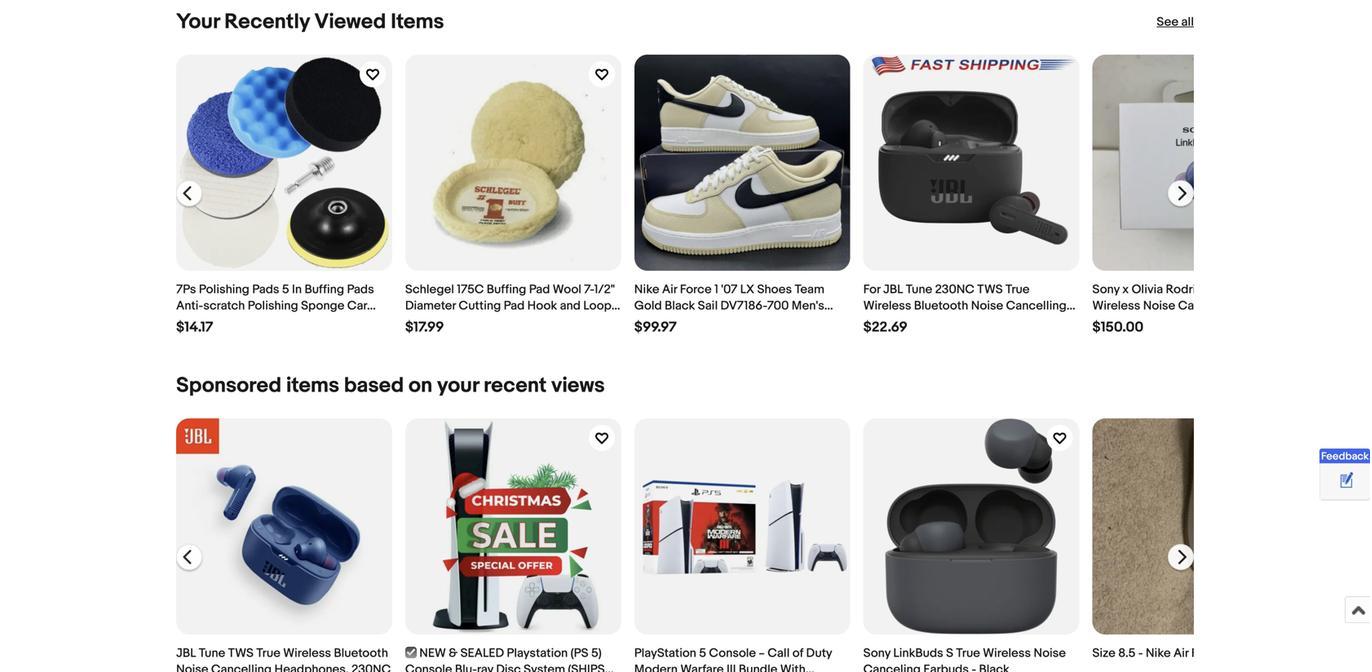 Task type: describe. For each thing, give the bounding box(es) containing it.
175c
[[457, 282, 484, 297]]

ray
[[477, 662, 494, 672]]

$22.69
[[864, 319, 908, 336]]

7ps polishing pads 5 in buffing pads anti-scratch polishing sponge car polisher✍
[[176, 282, 374, 330]]

modern
[[635, 662, 678, 672]]

–
[[759, 646, 765, 661]]

see
[[1157, 15, 1179, 29]]

sony linkbuds s true wireless noise canceling earbuds - black
[[864, 646, 1067, 672]]

tune inside the jbl tune tws true wireless bluetooth noise cancelling headphones, 230nc
[[199, 646, 225, 661]]

☑️ new & sealed playstation (ps 5) console blu-ray disc system (ship link
[[405, 419, 622, 672]]

noise inside the jbl tune tws true wireless bluetooth noise cancelling headphones, 230nc
[[176, 662, 209, 672]]

see all link
[[1157, 14, 1195, 30]]

5)
[[592, 646, 602, 661]]

for jbl tune 230nc tws true wireless bluetooth noise cancelling headphones color
[[864, 282, 1067, 330]]

true inside for jbl tune 230nc tws true wireless bluetooth noise cancelling headphones color
[[1006, 282, 1030, 297]]

views
[[552, 373, 605, 399]]

gold
[[635, 299, 662, 313]]

cancelling inside for jbl tune 230nc tws true wireless bluetooth noise cancelling headphones color
[[1007, 299, 1067, 313]]

wireless inside sony x olivia rodrigo linkbuds s true wireless noise canceling earbuds violet
[[1093, 299, 1141, 313]]

your recently viewed items link
[[176, 9, 444, 35]]

cancelling inside the jbl tune tws true wireless bluetooth noise cancelling headphones, 230nc
[[211, 662, 272, 672]]

jbl inside the jbl tune tws true wireless bluetooth noise cancelling headphones, 230nc
[[176, 646, 196, 661]]

$17.99
[[405, 319, 444, 336]]

viewed
[[315, 9, 386, 35]]

jbl tune tws true wireless bluetooth noise cancelling headphones, 230nc
[[176, 646, 391, 672]]

high
[[1233, 646, 1259, 661]]

diameter
[[405, 299, 456, 313]]

x
[[1123, 282, 1130, 297]]

bundle
[[739, 662, 778, 672]]

7ps
[[176, 282, 196, 297]]

0 vertical spatial pad
[[529, 282, 550, 297]]

- inside sony linkbuds s true wireless noise canceling earbuds - black
[[972, 662, 977, 672]]

warfare
[[681, 662, 724, 672]]

tune inside for jbl tune 230nc tws true wireless bluetooth noise cancelling headphones color
[[906, 282, 933, 297]]

playstation 5 console – call of duty modern warfare iii bundle wit link
[[635, 419, 851, 672]]

console inside ☑️ new & sealed playstation (ps 5) console blu-ray disc system (ship
[[405, 662, 453, 672]]

sponsored items based on your recent views
[[176, 373, 605, 399]]

dv7186-
[[721, 299, 768, 313]]

linkbuds inside sony x olivia rodrigo linkbuds s true wireless noise canceling earbuds violet
[[1214, 282, 1264, 297]]

1 vertical spatial pad
[[504, 299, 525, 313]]

items
[[391, 9, 444, 35]]

new
[[420, 646, 446, 661]]

sizes
[[665, 315, 694, 330]]

sponge
[[301, 299, 345, 313]]

loop
[[584, 299, 612, 313]]

for
[[864, 282, 881, 297]]

sony linkbuds s true wireless noise canceling earbuds - black link
[[864, 419, 1080, 672]]

tws inside for jbl tune 230nc tws true wireless bluetooth noise cancelling headphones color
[[978, 282, 1003, 297]]

bluetooth inside for jbl tune 230nc tws true wireless bluetooth noise cancelling headphones color
[[915, 299, 969, 313]]

duty
[[807, 646, 832, 661]]

sealed
[[461, 646, 504, 661]]

1/2"
[[595, 282, 615, 297]]

sail
[[698, 299, 718, 313]]

$99.97
[[635, 319, 677, 336]]

car
[[347, 299, 367, 313]]

'07
[[722, 282, 738, 297]]

call
[[768, 646, 790, 661]]

all
[[1182, 15, 1195, 29]]

☑️ new & sealed playstation (ps 5) console blu-ray disc system (ship
[[405, 646, 605, 672]]

$99.97 text field
[[635, 319, 677, 336]]

force inside nike air force 1 '07 lx shoes team gold black sail dv7186-700 men's multi sizes
[[680, 282, 712, 297]]

your recently viewed items
[[176, 9, 444, 35]]

air inside nike air force 1 '07 lx shoes team gold black sail dv7186-700 men's multi sizes
[[662, 282, 678, 297]]

wireless inside the jbl tune tws true wireless bluetooth noise cancelling headphones, 230nc
[[283, 646, 331, 661]]

tws inside the jbl tune tws true wireless bluetooth noise cancelling headphones, 230nc
[[228, 646, 254, 661]]

hook
[[528, 299, 557, 313]]

5 inside playstation 5 console – call of duty modern warfare iii bundle wit
[[700, 646, 707, 661]]

wireless inside sony linkbuds s true wireless noise canceling earbuds - black
[[984, 646, 1032, 661]]

true inside the jbl tune tws true wireless bluetooth noise cancelling headphones, 230nc
[[257, 646, 281, 661]]

&
[[449, 646, 458, 661]]

headphones
[[864, 315, 935, 330]]

system
[[524, 662, 566, 672]]

(ps
[[571, 646, 589, 661]]

$14.17 text field
[[176, 319, 213, 336]]

team
[[795, 282, 825, 297]]

230nc inside for jbl tune 230nc tws true wireless bluetooth noise cancelling headphones color
[[936, 282, 975, 297]]

on
[[409, 373, 433, 399]]

playstation
[[507, 646, 568, 661]]

your
[[176, 9, 220, 35]]

1 horizontal spatial nike
[[1146, 646, 1172, 661]]

sony for sony linkbuds s true wireless noise canceling earbuds - black
[[864, 646, 891, 661]]

bluetooth inside the jbl tune tws true wireless bluetooth noise cancelling headphones, 230nc
[[334, 646, 388, 661]]

canceling inside sony x olivia rodrigo linkbuds s true wireless noise canceling earbuds violet
[[1179, 299, 1236, 313]]

$150.00
[[1093, 319, 1144, 336]]

linkbuds inside sony linkbuds s true wireless noise canceling earbuds - black
[[894, 646, 944, 661]]



Task type: vqa. For each thing, say whether or not it's contained in the screenshot.
Speakers
no



Task type: locate. For each thing, give the bounding box(es) containing it.
230nc up color
[[936, 282, 975, 297]]

0 horizontal spatial air
[[662, 282, 678, 297]]

force up sail
[[680, 282, 712, 297]]

true
[[1006, 282, 1030, 297], [1277, 282, 1301, 297], [257, 646, 281, 661], [957, 646, 981, 661]]

pad left hook
[[504, 299, 525, 313]]

recently
[[225, 9, 310, 35]]

0 horizontal spatial earbuds
[[924, 662, 969, 672]]

jbl inside for jbl tune 230nc tws true wireless bluetooth noise cancelling headphones color
[[884, 282, 904, 297]]

black
[[665, 299, 695, 313], [980, 662, 1010, 672]]

buffing inside schlegel 175c buffing pad wool 7-1/2" diameter cutting pad hook and loop each
[[487, 282, 527, 297]]

buffing up sponge
[[305, 282, 344, 297]]

0 vertical spatial cancelling
[[1007, 299, 1067, 313]]

black for gold
[[665, 299, 695, 313]]

sony inside sony linkbuds s true wireless noise canceling earbuds - black
[[864, 646, 891, 661]]

nike right 8.5
[[1146, 646, 1172, 661]]

1 horizontal spatial 1
[[1227, 646, 1231, 661]]

1 horizontal spatial pads
[[347, 282, 374, 297]]

sony x olivia rodrigo linkbuds s true wireless noise canceling earbuds violet
[[1093, 282, 1301, 330]]

1 vertical spatial canceling
[[864, 662, 921, 672]]

schlegel
[[405, 282, 454, 297]]

cancelling
[[1007, 299, 1067, 313], [211, 662, 272, 672]]

feedback
[[1322, 450, 1370, 463]]

sony for sony x olivia rodrigo linkbuds s true wireless noise canceling earbuds violet
[[1093, 282, 1120, 297]]

size 8.5 - nike air force 1 high blue link
[[1093, 419, 1309, 672]]

0 horizontal spatial pad
[[504, 299, 525, 313]]

black inside nike air force 1 '07 lx shoes team gold black sail dv7186-700 men's multi sizes
[[665, 299, 695, 313]]

0 horizontal spatial s
[[947, 646, 954, 661]]

pad
[[529, 282, 550, 297], [504, 299, 525, 313]]

0 vertical spatial bluetooth
[[915, 299, 969, 313]]

1 horizontal spatial tune
[[906, 282, 933, 297]]

jbl tune tws true wireless bluetooth noise cancelling headphones, 230nc link
[[176, 419, 392, 672]]

0 horizontal spatial tws
[[228, 646, 254, 661]]

$22.69 text field
[[864, 319, 908, 336]]

230nc right the headphones,
[[352, 662, 391, 672]]

1 vertical spatial linkbuds
[[894, 646, 944, 661]]

polishing
[[199, 282, 250, 297], [248, 299, 298, 313]]

and
[[560, 299, 581, 313]]

0 vertical spatial force
[[680, 282, 712, 297]]

1 horizontal spatial s
[[1267, 282, 1274, 297]]

olivia
[[1132, 282, 1164, 297]]

0 horizontal spatial 5
[[282, 282, 289, 297]]

each
[[405, 315, 432, 330]]

air up sizes
[[662, 282, 678, 297]]

jbl
[[884, 282, 904, 297], [176, 646, 196, 661]]

console down new
[[405, 662, 453, 672]]

1 horizontal spatial force
[[1192, 646, 1224, 661]]

size 8.5 - nike air force 1 high blue
[[1093, 646, 1287, 661]]

linkbuds
[[1214, 282, 1264, 297], [894, 646, 944, 661]]

1 vertical spatial black
[[980, 662, 1010, 672]]

1 vertical spatial tune
[[199, 646, 225, 661]]

console
[[709, 646, 756, 661], [405, 662, 453, 672]]

1 horizontal spatial 5
[[700, 646, 707, 661]]

1 vertical spatial cancelling
[[211, 662, 272, 672]]

1 horizontal spatial jbl
[[884, 282, 904, 297]]

1 horizontal spatial tws
[[978, 282, 1003, 297]]

1 vertical spatial 230nc
[[352, 662, 391, 672]]

1 vertical spatial 5
[[700, 646, 707, 661]]

0 vertical spatial jbl
[[884, 282, 904, 297]]

earbuds inside sony linkbuds s true wireless noise canceling earbuds - black
[[924, 662, 969, 672]]

1 vertical spatial s
[[947, 646, 954, 661]]

playstation 5 console – call of duty modern warfare iii bundle wit
[[635, 646, 832, 672]]

console inside playstation 5 console – call of duty modern warfare iii bundle wit
[[709, 646, 756, 661]]

1 vertical spatial tws
[[228, 646, 254, 661]]

0 horizontal spatial 1
[[715, 282, 719, 297]]

1 vertical spatial earbuds
[[924, 662, 969, 672]]

0 vertical spatial 230nc
[[936, 282, 975, 297]]

1 horizontal spatial black
[[980, 662, 1010, 672]]

noise inside sony linkbuds s true wireless noise canceling earbuds - black
[[1034, 646, 1067, 661]]

0 vertical spatial linkbuds
[[1214, 282, 1264, 297]]

lx
[[741, 282, 755, 297]]

canceling
[[1179, 299, 1236, 313], [864, 662, 921, 672]]

1 vertical spatial -
[[972, 662, 977, 672]]

noise inside for jbl tune 230nc tws true wireless bluetooth noise cancelling headphones color
[[972, 299, 1004, 313]]

buffing inside 7ps polishing pads 5 in buffing pads anti-scratch polishing sponge car polisher✍
[[305, 282, 344, 297]]

2 buffing from the left
[[487, 282, 527, 297]]

1 horizontal spatial earbuds
[[1239, 299, 1284, 313]]

earbuds
[[1239, 299, 1284, 313], [924, 662, 969, 672]]

1 vertical spatial console
[[405, 662, 453, 672]]

7-
[[584, 282, 595, 297]]

color
[[938, 315, 969, 330]]

size
[[1093, 646, 1116, 661]]

2 pads from the left
[[347, 282, 374, 297]]

1 horizontal spatial canceling
[[1179, 299, 1236, 313]]

$150.00 text field
[[1093, 319, 1144, 336]]

rodrigo
[[1166, 282, 1211, 297]]

5
[[282, 282, 289, 297], [700, 646, 707, 661]]

earbuds inside sony x olivia rodrigo linkbuds s true wireless noise canceling earbuds violet
[[1239, 299, 1284, 313]]

0 horizontal spatial black
[[665, 299, 695, 313]]

0 horizontal spatial canceling
[[864, 662, 921, 672]]

your
[[437, 373, 479, 399]]

1 inside nike air force 1 '07 lx shoes team gold black sail dv7186-700 men's multi sizes
[[715, 282, 719, 297]]

0 vertical spatial sony
[[1093, 282, 1120, 297]]

5 left in
[[282, 282, 289, 297]]

men's
[[792, 299, 825, 313]]

sponsored
[[176, 373, 282, 399]]

-
[[1139, 646, 1144, 661], [972, 662, 977, 672]]

1 horizontal spatial sony
[[1093, 282, 1120, 297]]

1 left the '07
[[715, 282, 719, 297]]

0 horizontal spatial linkbuds
[[894, 646, 944, 661]]

buffing up cutting
[[487, 282, 527, 297]]

buffing
[[305, 282, 344, 297], [487, 282, 527, 297]]

pad up hook
[[529, 282, 550, 297]]

230nc inside the jbl tune tws true wireless bluetooth noise cancelling headphones, 230nc
[[352, 662, 391, 672]]

0 horizontal spatial bluetooth
[[334, 646, 388, 661]]

0 vertical spatial tws
[[978, 282, 1003, 297]]

700
[[768, 299, 789, 313]]

force left high at bottom
[[1192, 646, 1224, 661]]

1 vertical spatial 1
[[1227, 646, 1231, 661]]

black inside sony linkbuds s true wireless noise canceling earbuds - black
[[980, 662, 1010, 672]]

0 horizontal spatial -
[[972, 662, 977, 672]]

polishing down in
[[248, 299, 298, 313]]

noise inside sony x olivia rodrigo linkbuds s true wireless noise canceling earbuds violet
[[1144, 299, 1176, 313]]

- inside size 8.5 - nike air force 1 high blue link
[[1139, 646, 1144, 661]]

sony left x
[[1093, 282, 1120, 297]]

pads
[[252, 282, 279, 297], [347, 282, 374, 297]]

1 horizontal spatial cancelling
[[1007, 299, 1067, 313]]

1 vertical spatial nike
[[1146, 646, 1172, 661]]

bluetooth left ☑️
[[334, 646, 388, 661]]

shoes
[[758, 282, 792, 297]]

0 horizontal spatial sony
[[864, 646, 891, 661]]

1 horizontal spatial -
[[1139, 646, 1144, 661]]

0 vertical spatial 5
[[282, 282, 289, 297]]

true inside sony x olivia rodrigo linkbuds s true wireless noise canceling earbuds violet
[[1277, 282, 1301, 297]]

see all
[[1157, 15, 1195, 29]]

nike up gold
[[635, 282, 660, 297]]

1 horizontal spatial linkbuds
[[1214, 282, 1264, 297]]

☑️
[[405, 646, 417, 661]]

wool
[[553, 282, 582, 297]]

1 left high at bottom
[[1227, 646, 1231, 661]]

1 horizontal spatial buffing
[[487, 282, 527, 297]]

true inside sony linkbuds s true wireless noise canceling earbuds - black
[[957, 646, 981, 661]]

0 vertical spatial 1
[[715, 282, 719, 297]]

0 horizontal spatial buffing
[[305, 282, 344, 297]]

based
[[344, 373, 404, 399]]

iii
[[727, 662, 736, 672]]

force
[[680, 282, 712, 297], [1192, 646, 1224, 661]]

black for -
[[980, 662, 1010, 672]]

wireless inside for jbl tune 230nc tws true wireless bluetooth noise cancelling headphones color
[[864, 299, 912, 313]]

canceling inside sony linkbuds s true wireless noise canceling earbuds - black
[[864, 662, 921, 672]]

blu-
[[455, 662, 477, 672]]

1 vertical spatial jbl
[[176, 646, 196, 661]]

s inside sony linkbuds s true wireless noise canceling earbuds - black
[[947, 646, 954, 661]]

cutting
[[459, 299, 501, 313]]

0 vertical spatial black
[[665, 299, 695, 313]]

air
[[662, 282, 678, 297], [1174, 646, 1189, 661]]

tune
[[906, 282, 933, 297], [199, 646, 225, 661]]

blue
[[1262, 646, 1287, 661]]

playstation
[[635, 646, 697, 661]]

disc
[[496, 662, 521, 672]]

air right 8.5
[[1174, 646, 1189, 661]]

recent
[[484, 373, 547, 399]]

sony right 'duty'
[[864, 646, 891, 661]]

wireless
[[864, 299, 912, 313], [1093, 299, 1141, 313], [283, 646, 331, 661], [984, 646, 1032, 661]]

nike inside nike air force 1 '07 lx shoes team gold black sail dv7186-700 men's multi sizes
[[635, 282, 660, 297]]

0 horizontal spatial 230nc
[[352, 662, 391, 672]]

anti-
[[176, 299, 204, 313]]

headphones,
[[275, 662, 349, 672]]

0 vertical spatial nike
[[635, 282, 660, 297]]

0 vertical spatial earbuds
[[1239, 299, 1284, 313]]

0 horizontal spatial tune
[[199, 646, 225, 661]]

$17.99 text field
[[405, 319, 444, 336]]

0 vertical spatial console
[[709, 646, 756, 661]]

of
[[793, 646, 804, 661]]

schlegel 175c buffing pad wool 7-1/2" diameter cutting pad hook and loop each
[[405, 282, 615, 330]]

1 vertical spatial polishing
[[248, 299, 298, 313]]

in
[[292, 282, 302, 297]]

0 horizontal spatial pads
[[252, 282, 279, 297]]

1 horizontal spatial pad
[[529, 282, 550, 297]]

nike air force 1 '07 lx shoes team gold black sail dv7186-700 men's multi sizes
[[635, 282, 825, 330]]

1 pads from the left
[[252, 282, 279, 297]]

0 vertical spatial tune
[[906, 282, 933, 297]]

polishing up scratch
[[199, 282, 250, 297]]

8.5
[[1119, 646, 1136, 661]]

bluetooth
[[915, 299, 969, 313], [334, 646, 388, 661]]

sony inside sony x olivia rodrigo linkbuds s true wireless noise canceling earbuds violet
[[1093, 282, 1120, 297]]

1 vertical spatial sony
[[864, 646, 891, 661]]

s inside sony x olivia rodrigo linkbuds s true wireless noise canceling earbuds violet
[[1267, 282, 1274, 297]]

items
[[286, 373, 339, 399]]

0 vertical spatial polishing
[[199, 282, 250, 297]]

multi
[[635, 315, 662, 330]]

1 horizontal spatial 230nc
[[936, 282, 975, 297]]

$14.17
[[176, 319, 213, 336]]

1 vertical spatial force
[[1192, 646, 1224, 661]]

noise
[[972, 299, 1004, 313], [1144, 299, 1176, 313], [1034, 646, 1067, 661], [176, 662, 209, 672]]

1 horizontal spatial console
[[709, 646, 756, 661]]

0 vertical spatial canceling
[[1179, 299, 1236, 313]]

0 horizontal spatial console
[[405, 662, 453, 672]]

1 horizontal spatial bluetooth
[[915, 299, 969, 313]]

1 vertical spatial air
[[1174, 646, 1189, 661]]

0 horizontal spatial jbl
[[176, 646, 196, 661]]

0 vertical spatial air
[[662, 282, 678, 297]]

1 vertical spatial bluetooth
[[334, 646, 388, 661]]

0 horizontal spatial force
[[680, 282, 712, 297]]

5 inside 7ps polishing pads 5 in buffing pads anti-scratch polishing sponge car polisher✍
[[282, 282, 289, 297]]

scratch
[[203, 299, 245, 313]]

s
[[1267, 282, 1274, 297], [947, 646, 954, 661]]

230nc
[[936, 282, 975, 297], [352, 662, 391, 672]]

pads up car
[[347, 282, 374, 297]]

violet
[[1093, 315, 1126, 330]]

0 horizontal spatial cancelling
[[211, 662, 272, 672]]

0 vertical spatial s
[[1267, 282, 1274, 297]]

pads left in
[[252, 282, 279, 297]]

console up iii
[[709, 646, 756, 661]]

0 horizontal spatial nike
[[635, 282, 660, 297]]

bluetooth up color
[[915, 299, 969, 313]]

5 up warfare
[[700, 646, 707, 661]]

0 vertical spatial -
[[1139, 646, 1144, 661]]

1
[[715, 282, 719, 297], [1227, 646, 1231, 661]]

polisher✍
[[176, 315, 232, 330]]

1 horizontal spatial air
[[1174, 646, 1189, 661]]

1 buffing from the left
[[305, 282, 344, 297]]



